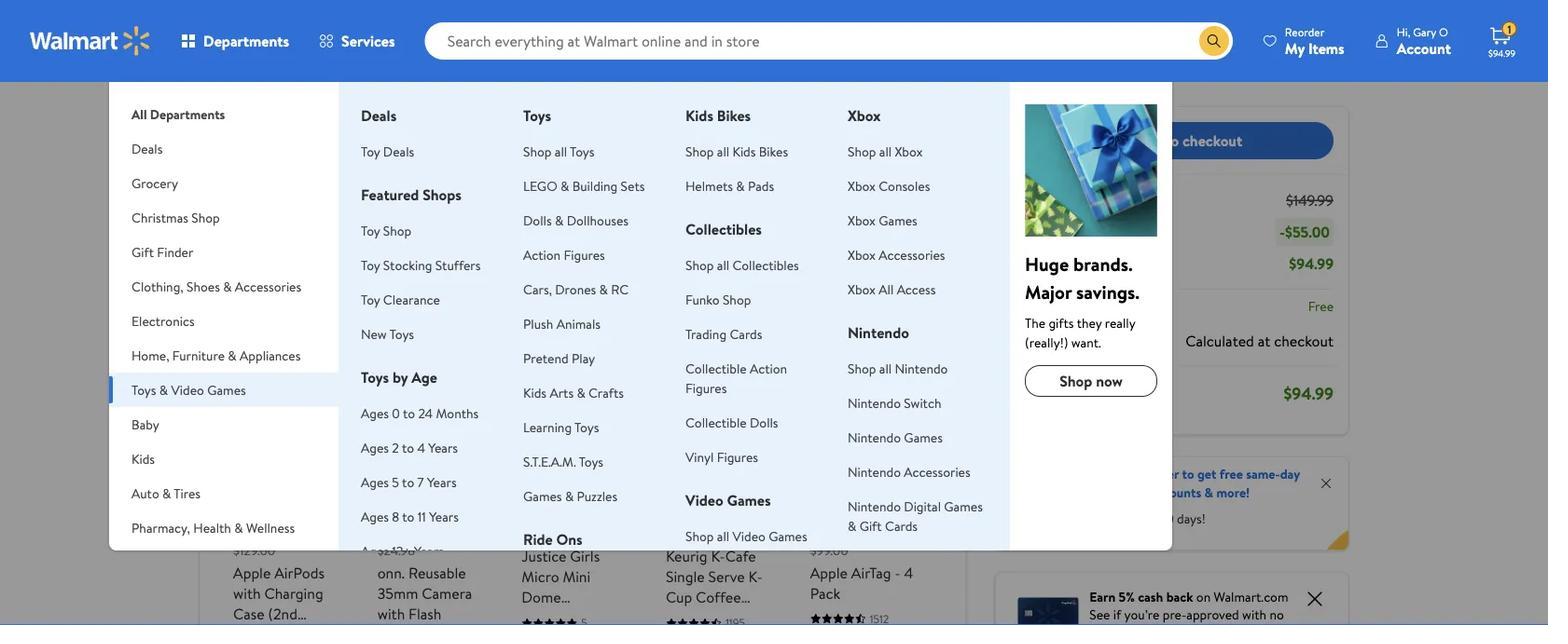 Task type: vqa. For each thing, say whether or not it's contained in the screenshot.
the middle Accessories
yes



Task type: describe. For each thing, give the bounding box(es) containing it.
$187.00 group
[[666, 337, 777, 626]]

1 horizontal spatial video
[[686, 491, 723, 511]]

figures for vinyl
[[717, 448, 758, 466]]

shop now
[[1060, 371, 1123, 392]]

collectible dolls
[[686, 414, 778, 432]]

age
[[412, 367, 437, 388]]

total
[[1080, 383, 1110, 404]]

1 horizontal spatial k-
[[748, 567, 763, 587]]

1 vertical spatial dolls
[[750, 414, 778, 432]]

estimated
[[1010, 383, 1076, 404]]

best seller for now $86.88
[[818, 348, 868, 364]]

$99.00 inside now $99.00 $129.00 apple airpods with charging case (2nd generation)
[[271, 518, 320, 541]]

walmart image
[[30, 26, 151, 56]]

ages 8 to 11 years link
[[361, 508, 459, 526]]

with inside earn 5% cash back on walmart.com see if you're pre-approved with no credit risk.
[[1242, 606, 1267, 624]]

shop for shop all toys
[[523, 142, 552, 160]]

all for collectibles
[[717, 256, 729, 274]]

lego & building sets
[[523, 177, 645, 195]]

on
[[1196, 588, 1211, 606]]

trading cards link
[[686, 325, 762, 343]]

nintendo for nintendo
[[848, 323, 909, 343]]

2 horizontal spatial for
[[1139, 510, 1156, 528]]

1 vertical spatial $94.99
[[1289, 254, 1334, 274]]

& left rc at the left top
[[599, 280, 608, 298]]

animals
[[556, 315, 601, 333]]

switch
[[904, 394, 941, 412]]

video games
[[686, 491, 771, 511]]

toy shop link
[[361, 222, 412, 240]]

all for kids bikes
[[717, 142, 729, 160]]

case
[[233, 603, 265, 624]]

more!
[[1217, 484, 1250, 502]]

accessories inside dropdown button
[[235, 277, 301, 296]]

best seller for now $99.00
[[241, 348, 291, 364]]

to for ages 5 to 7 years
[[402, 473, 414, 492]]

become
[[1074, 465, 1119, 484]]

5
[[392, 473, 399, 492]]

digital
[[904, 498, 941, 516]]

0 horizontal spatial $55.00
[[910, 8, 943, 24]]

nintendo up switch
[[895, 360, 948, 378]]

1 horizontal spatial by
[[512, 66, 525, 84]]

care
[[183, 554, 210, 572]]

add button for now
[[813, 460, 881, 490]]

checkout for continue to checkout
[[1183, 130, 1242, 151]]

you're
[[1124, 606, 1160, 624]]

0
[[392, 404, 400, 422]]

kids bikes
[[686, 105, 751, 126]]

free inside the become a member to get free same-day delivery, gas discounts & more!
[[1220, 465, 1243, 484]]

auto & tires button
[[109, 477, 339, 511]]

shop all video games link
[[686, 527, 807, 546]]

save
[[885, 10, 902, 23]]

dolls & dollhouses
[[523, 211, 629, 229]]

& inside toys & video games dropdown button
[[159, 381, 168, 399]]

0 vertical spatial cards
[[730, 325, 762, 343]]

0 horizontal spatial free
[[1113, 510, 1136, 528]]

to inside the become a member to get free same-day delivery, gas discounts & more!
[[1182, 465, 1194, 484]]

toys up lego & building sets link
[[570, 142, 595, 160]]

cars, drones & rc link
[[523, 280, 629, 298]]

savings.
[[1076, 279, 1140, 305]]

toys right "new"
[[390, 325, 414, 343]]

add button for $187.00
[[669, 460, 737, 490]]

shop for shop all collectibles
[[686, 256, 714, 274]]

& inside the become a member to get free same-day delivery, gas discounts & more!
[[1205, 484, 1213, 502]]

$129.00
[[233, 541, 275, 560]]

shop right funko
[[723, 291, 751, 309]]

3-
[[372, 136, 383, 154]]

hi, gary o account
[[1397, 24, 1451, 58]]

sony wh-ch720n-noise canceling wireless bluetooth headphones- black, with add-on services, 1 in cart image
[[222, 0, 312, 52]]

toys inside dropdown button
[[132, 381, 156, 399]]

Try Walmart+ free for 30 days! checkbox
[[1010, 511, 1027, 527]]

gift inside the nintendo digital games & gift cards
[[860, 517, 882, 535]]

1 vertical spatial all
[[879, 280, 894, 298]]

kids up helmets & pads
[[733, 142, 756, 160]]

search icon image
[[1207, 34, 1222, 48]]

with inside now $19.88 $24.98 onn. reusable 35mm camera with flash
[[377, 603, 405, 624]]

account
[[1397, 38, 1451, 58]]

free for free
[[1308, 298, 1334, 316]]

clothing, shoes & accessories button
[[109, 270, 339, 304]]

1 vertical spatial collectibles
[[733, 256, 799, 274]]

years up reusable
[[414, 542, 444, 561]]

departments inside 'dropdown button'
[[203, 31, 289, 51]]

all for xbox
[[879, 142, 892, 160]]

shop all toys
[[523, 142, 595, 160]]

video for all
[[733, 527, 766, 546]]

add walmart protection plan by allstate
[[343, 66, 572, 84]]

seller for now $86.88
[[842, 348, 868, 364]]

0 horizontal spatial action
[[523, 246, 561, 264]]

crafts
[[589, 384, 624, 402]]

featured shops
[[361, 185, 462, 205]]

toys up puzzles
[[579, 453, 603, 471]]

action inside collectible action figures
[[750, 360, 787, 378]]

apple for $99.00
[[233, 562, 271, 583]]

shop for shop all kids bikes
[[686, 142, 714, 160]]

personal care button
[[109, 546, 339, 580]]

a inside the become a member to get free same-day delivery, gas discounts & more!
[[1122, 465, 1129, 484]]

credit
[[1090, 624, 1123, 626]]

games up $14.00
[[523, 487, 562, 506]]

toy clearance
[[361, 291, 440, 309]]

save
[[726, 218, 753, 236]]

charging
[[264, 583, 323, 603]]

xbox for xbox games
[[848, 211, 876, 229]]

2
[[392, 439, 399, 457]]

banner containing become a member to get free same-day delivery, gas discounts & more!
[[995, 457, 1349, 551]]

toys down "new"
[[361, 367, 389, 388]]

back
[[1166, 588, 1193, 606]]

all for toys
[[555, 142, 567, 160]]

$187.00
[[666, 518, 720, 541]]

walmart plus image
[[1010, 476, 1066, 495]]

auto
[[132, 485, 159, 503]]

play
[[572, 349, 595, 367]]

now for now $99.00
[[233, 518, 267, 541]]

ages for ages 12+ years
[[361, 542, 389, 561]]

collectible action figures link
[[686, 360, 787, 397]]

crossbody,
[[522, 608, 593, 626]]

& right arts
[[577, 384, 585, 402]]

games up the "xbox accessories" at top right
[[879, 211, 918, 229]]

kids arts & crafts link
[[523, 384, 624, 402]]

cards inside the nintendo digital games & gift cards
[[885, 517, 918, 535]]

reorder
[[1285, 24, 1325, 40]]

11
[[418, 508, 426, 526]]

& up action figures
[[555, 211, 564, 229]]

clothing,
[[132, 277, 183, 296]]

girls
[[570, 546, 600, 567]]

dismiss capital one banner image
[[1304, 588, 1326, 610]]

now $86.88 group
[[810, 337, 921, 626]]

shop up stocking
[[383, 222, 412, 240]]

shop all kids bikes link
[[686, 142, 788, 160]]

add button for $14.00
[[525, 460, 593, 490]]

learning toys
[[523, 418, 599, 436]]

shipping
[[1010, 298, 1059, 316]]

nintendo for nintendo accessories
[[848, 463, 901, 481]]

gifts
[[1049, 314, 1074, 332]]

games down switch
[[904, 429, 943, 447]]

ages 12+ years link
[[361, 542, 444, 561]]

decrease quantity sony wh-ch720n-noise canceling wireless bluetooth headphones- black, current quantity 1 image
[[840, 220, 855, 235]]

free for free 30-day returns
[[345, 14, 370, 32]]

shop for shop all xbox
[[848, 142, 876, 160]]

kids for kids dropdown button
[[132, 450, 155, 468]]

drones
[[555, 280, 596, 298]]

best inside $14.00 group
[[529, 348, 551, 364]]

seller for now $99.00
[[265, 348, 291, 364]]

to inside button
[[1165, 130, 1179, 151]]

2 vertical spatial $94.99
[[1284, 382, 1334, 405]]

shop all nintendo link
[[848, 360, 948, 378]]

grocery
[[132, 174, 178, 192]]

home, furniture & appliances
[[132, 346, 301, 365]]

collectible for collectible action figures
[[686, 360, 747, 378]]

0 horizontal spatial day
[[393, 14, 413, 32]]

can
[[428, 111, 445, 127]]

flash
[[409, 603, 442, 624]]

1 horizontal spatial $55.00
[[1285, 222, 1330, 242]]

xbox for xbox consoles
[[848, 177, 876, 195]]

(1
[[1069, 190, 1079, 211]]

gift for gift finder
[[132, 243, 154, 261]]

figures inside collectible action figures
[[686, 379, 727, 397]]

calculated
[[1186, 331, 1254, 351]]

clothing, shoes & accessories
[[132, 277, 301, 296]]

toy for toy shop
[[361, 222, 380, 240]]

toys down kids arts & crafts
[[575, 418, 599, 436]]

0 vertical spatial $94.99
[[1489, 47, 1516, 59]]

add to cart image for $14.00
[[532, 464, 555, 486]]

apple for $86.88
[[810, 562, 848, 583]]

games inside the nintendo digital games & gift cards
[[944, 498, 983, 516]]

rc
[[611, 280, 629, 298]]

remove button
[[637, 212, 697, 242]]

to for ages 8 to 11 years
[[402, 508, 415, 526]]

& inside clothing, shoes & accessories dropdown button
[[223, 277, 232, 296]]

try
[[1035, 510, 1051, 528]]

camera
[[422, 583, 472, 603]]

nintendo for nintendo games
[[848, 429, 901, 447]]

0 horizontal spatial k-
[[711, 546, 725, 567]]

all up cafe
[[717, 527, 729, 546]]

home, furniture & appliances button
[[109, 339, 339, 373]]

toy deals
[[361, 142, 414, 160]]

years for ages 2 to 4 years
[[428, 439, 458, 457]]

selected
[[462, 111, 503, 127]]

plush
[[523, 315, 553, 333]]

ons
[[556, 530, 583, 550]]

at inside view details (only one option can be selected at a time.)
[[506, 111, 515, 127]]

$99.00 inside now $86.88 $99.00 apple airtag - 4 pack
[[810, 541, 848, 560]]



Task type: locate. For each thing, give the bounding box(es) containing it.
you
[[868, 10, 883, 23]]

0 vertical spatial collectibles
[[686, 219, 762, 240]]

$14.00 justice girls micro mini dome crossbody, p
[[522, 518, 624, 626]]

figures down collectible dolls link
[[717, 448, 758, 466]]

at right selected
[[506, 111, 515, 127]]

to for ages 2 to 4 years
[[402, 439, 414, 457]]

3 now from the left
[[810, 518, 844, 541]]

1 ages from the top
[[361, 404, 389, 422]]

now right health at the bottom left of page
[[233, 518, 267, 541]]

toys up the shop all toys link
[[523, 105, 551, 126]]

0 horizontal spatial now
[[233, 518, 267, 541]]

1 vertical spatial by
[[393, 367, 408, 388]]

remove
[[644, 218, 690, 236]]

1 horizontal spatial gift
[[222, 303, 251, 326]]

xbox up consoles
[[895, 142, 923, 160]]

0 vertical spatial free
[[1220, 465, 1243, 484]]

shop for shop all video games
[[686, 527, 714, 546]]

0 vertical spatial bikes
[[717, 105, 751, 126]]

ride
[[523, 530, 553, 550]]

1 best from the left
[[241, 348, 262, 364]]

games right digital
[[944, 498, 983, 516]]

accessories for xbox
[[879, 246, 945, 264]]

4 toy from the top
[[361, 291, 380, 309]]

pretend play
[[523, 349, 595, 367]]

stocking
[[383, 256, 432, 274]]

0 vertical spatial action
[[523, 246, 561, 264]]

major
[[1025, 279, 1072, 305]]

close walmart plus section image
[[1319, 476, 1334, 491]]

video for &
[[171, 381, 204, 399]]

1 vertical spatial accessories
[[235, 277, 301, 296]]

3-Year plan - $11.00 checkbox
[[344, 137, 361, 153]]

xbox down 'xbox consoles'
[[848, 211, 876, 229]]

ages left 0
[[361, 404, 389, 422]]

kids up the shop all kids bikes
[[686, 105, 713, 126]]

1 vertical spatial day
[[1280, 465, 1300, 484]]

christmas
[[132, 208, 188, 227]]

best seller inside the now $99.00 group
[[241, 348, 291, 364]]

year for 3-
[[383, 136, 407, 154]]

& right the shoes on the left
[[223, 277, 232, 296]]

2 collectible from the top
[[686, 414, 747, 432]]

0 horizontal spatial cards
[[730, 325, 762, 343]]

2 vertical spatial for
[[1139, 510, 1156, 528]]

seller inside $14.00 group
[[553, 348, 579, 364]]

capital one credit card image
[[1018, 594, 1078, 626]]

plush animals link
[[523, 315, 601, 333]]

2 add button from the left
[[525, 460, 593, 490]]

grocery button
[[109, 166, 339, 201]]

toys & video games button
[[109, 373, 339, 408]]

ages for ages 0 to 24 months
[[361, 404, 389, 422]]

huge
[[1025, 251, 1069, 277]]

0 horizontal spatial dolls
[[523, 211, 552, 229]]

day inside the become a member to get free same-day delivery, gas discounts & more!
[[1280, 465, 1300, 484]]

best seller down plush animals
[[529, 348, 579, 364]]

2 horizontal spatial add to cart image
[[676, 464, 699, 486]]

lego & building sets link
[[523, 177, 645, 195]]

toy clearance link
[[361, 291, 440, 309]]

2 ages from the top
[[361, 439, 389, 457]]

& left pads
[[736, 177, 745, 195]]

departments
[[203, 31, 289, 51], [150, 105, 225, 123]]

0 vertical spatial $55.00
[[910, 8, 943, 24]]

by left age
[[393, 367, 408, 388]]

free left 30-
[[345, 14, 370, 32]]

k- right serve
[[748, 567, 763, 587]]

0 vertical spatial plan
[[410, 136, 434, 154]]

all left 'access'
[[879, 280, 894, 298]]

add inside now $86.88 group
[[843, 466, 866, 484]]

mini
[[563, 567, 590, 587]]

checkout inside button
[[1183, 130, 1242, 151]]

now $19.88 group
[[377, 337, 488, 626]]

apple down $129.00
[[233, 562, 271, 583]]

shop up the nintendo switch
[[848, 360, 876, 378]]

all up funko shop
[[717, 256, 729, 274]]

& up airtag
[[848, 517, 857, 535]]

calculated at checkout
[[1186, 331, 1334, 351]]

dolls
[[523, 211, 552, 229], [750, 414, 778, 432]]

1 vertical spatial departments
[[150, 105, 225, 123]]

figures up collectible dolls link
[[686, 379, 727, 397]]

0 horizontal spatial with
[[233, 583, 261, 603]]

accessories up digital
[[904, 463, 971, 481]]

add to cart image left 7 on the bottom left of page
[[388, 464, 410, 486]]

featured
[[361, 185, 419, 205]]

to right continue
[[1165, 130, 1179, 151]]

add inside $14.00 group
[[555, 466, 578, 484]]

cards right trading
[[730, 325, 762, 343]]

to right 2
[[402, 439, 414, 457]]

cars,
[[523, 280, 552, 298]]

toy shop
[[361, 222, 412, 240]]

generation)
[[233, 624, 311, 626]]

nintendo for nintendo switch
[[848, 394, 901, 412]]

taxes
[[1010, 331, 1046, 351]]

2 best seller from the left
[[529, 348, 579, 364]]

all up 'xbox consoles'
[[879, 142, 892, 160]]

0 horizontal spatial for
[[297, 303, 318, 326]]

action down trading cards link on the bottom left of page
[[750, 360, 787, 378]]

0 horizontal spatial add to cart image
[[388, 464, 410, 486]]

1 apple from the left
[[233, 562, 271, 583]]

games & puzzles link
[[523, 487, 618, 506]]

shop up 'xbox consoles'
[[848, 142, 876, 160]]

to left get
[[1182, 465, 1194, 484]]

a left time.)
[[518, 111, 523, 127]]

kids for kids bikes
[[686, 105, 713, 126]]

video inside dropdown button
[[171, 381, 204, 399]]

seller down ideas
[[265, 348, 291, 364]]

gift for gift ideas for less
[[222, 303, 251, 326]]

collectible inside collectible action figures
[[686, 360, 747, 378]]

year down one
[[383, 136, 407, 154]]

continue
[[1102, 130, 1162, 151]]

year for 2-
[[383, 166, 407, 184]]

3 toy from the top
[[361, 256, 380, 274]]

& right health at the bottom left of page
[[234, 519, 243, 537]]

to left 7 on the bottom left of page
[[402, 473, 414, 492]]

health
[[193, 519, 231, 537]]

electronics
[[132, 312, 195, 330]]

xbox accessories
[[848, 246, 945, 264]]

2 year from the top
[[383, 166, 407, 184]]

35mm
[[377, 583, 418, 603]]

stuffers
[[435, 256, 481, 274]]

toy up "new"
[[361, 291, 380, 309]]

2 horizontal spatial seller
[[842, 348, 868, 364]]

1 vertical spatial gift
[[222, 303, 251, 326]]

with inside now $99.00 $129.00 apple airpods with charging case (2nd generation)
[[233, 583, 261, 603]]

0 vertical spatial 1
[[1508, 21, 1512, 37]]

$94.99 right account
[[1489, 47, 1516, 59]]

0 vertical spatial by
[[512, 66, 525, 84]]

toy down the featured
[[361, 222, 380, 240]]

years
[[428, 439, 458, 457], [427, 473, 457, 492], [429, 508, 459, 526], [414, 542, 444, 561]]

now for now $19.88
[[377, 518, 411, 541]]

2 horizontal spatial with
[[1242, 606, 1267, 624]]

xbox consoles
[[848, 177, 930, 195]]

s.t.e.a.m.
[[523, 453, 576, 471]]

ages for ages 2 to 4 years
[[361, 439, 389, 457]]

1 vertical spatial free
[[1113, 510, 1136, 528]]

shop up 'keurig' at bottom left
[[686, 527, 714, 546]]

$8.00
[[445, 166, 477, 184]]

2 best from the left
[[529, 348, 551, 364]]

collectibles down save for later button on the top of the page
[[733, 256, 799, 274]]

0 horizontal spatial a
[[518, 111, 523, 127]]

trading
[[686, 325, 727, 343]]

years for ages 8 to 11 years
[[429, 508, 459, 526]]

1 vertical spatial free
[[1308, 298, 1334, 316]]

now inside now $99.00 $129.00 apple airpods with charging case (2nd generation)
[[233, 518, 267, 541]]

1 seller from the left
[[265, 348, 291, 364]]

xbox for xbox all access
[[848, 280, 876, 298]]

$99.00 up airpods
[[271, 518, 320, 541]]

& left puzzles
[[565, 487, 574, 506]]

1 vertical spatial checkout
[[1274, 331, 1334, 351]]

plan up featured shops
[[410, 166, 434, 184]]

4 inside now $86.88 $99.00 apple airtag - 4 pack
[[904, 562, 913, 583]]

kids left arts
[[523, 384, 547, 402]]

seller inside now $86.88 group
[[842, 348, 868, 364]]

seller inside the now $99.00 group
[[265, 348, 291, 364]]

1 horizontal spatial $99.00
[[810, 541, 848, 560]]

0 vertical spatial free
[[345, 14, 370, 32]]

add inside now $19.88 group
[[410, 466, 434, 484]]

1 horizontal spatial 4
[[904, 562, 913, 583]]

1 toy from the top
[[361, 142, 380, 160]]

to for ages 0 to 24 months
[[403, 404, 415, 422]]

toy stocking stuffers link
[[361, 256, 481, 274]]

1 horizontal spatial day
[[1280, 465, 1300, 484]]

games inside dropdown button
[[207, 381, 246, 399]]

new
[[361, 325, 387, 343]]

0 vertical spatial all
[[132, 105, 147, 123]]

banner
[[995, 457, 1349, 551]]

& right furniture
[[228, 346, 237, 365]]

1 vertical spatial 4
[[904, 562, 913, 583]]

xbox consoles link
[[848, 177, 930, 195]]

shop left now
[[1060, 371, 1092, 392]]

add button inside $187.00 group
[[669, 460, 737, 490]]

best seller inside $14.00 group
[[529, 348, 579, 364]]

$14.00 group
[[522, 337, 632, 626]]

add to cart image
[[388, 464, 410, 486], [532, 464, 555, 486], [676, 464, 699, 486]]

1 vertical spatial a
[[1122, 465, 1129, 484]]

k- right 'keurig' at bottom left
[[711, 546, 725, 567]]

2 now from the left
[[377, 518, 411, 541]]

coffee
[[696, 587, 741, 608]]

1 add to cart image from the left
[[388, 464, 410, 486]]

all inside 'link'
[[132, 105, 147, 123]]

add inside $187.00 group
[[699, 466, 722, 484]]

shop all nintendo
[[848, 360, 948, 378]]

now left the $86.88
[[810, 518, 844, 541]]

consoles
[[879, 177, 930, 195]]

2 horizontal spatial best seller
[[818, 348, 868, 364]]

0 horizontal spatial best seller
[[241, 348, 291, 364]]

2 horizontal spatial gift
[[860, 517, 882, 535]]

best inside the now $99.00 group
[[241, 348, 262, 364]]

0 horizontal spatial $99.00
[[271, 518, 320, 541]]

personal
[[132, 554, 180, 572]]

toy for toy stocking stuffers
[[361, 256, 380, 274]]

$11.00
[[445, 136, 478, 154]]

1 horizontal spatial now
[[377, 518, 411, 541]]

funko shop
[[686, 291, 751, 309]]

3 seller from the left
[[842, 348, 868, 364]]

1 horizontal spatial free
[[1220, 465, 1243, 484]]

xbox up shop all xbox
[[848, 105, 881, 126]]

plan for $11.00
[[410, 136, 434, 154]]

continue to checkout
[[1102, 130, 1242, 151]]

1 horizontal spatial checkout
[[1274, 331, 1334, 351]]

xbox down the "xbox accessories" at top right
[[848, 280, 876, 298]]

nintendo up the $86.88
[[848, 498, 901, 516]]

1 horizontal spatial at
[[1258, 331, 1271, 351]]

a inside view details (only one option can be selected at a time.)
[[518, 111, 523, 127]]

reusable
[[408, 562, 466, 583]]

add to cart image up games & puzzles
[[532, 464, 555, 486]]

all for nintendo
[[879, 360, 892, 378]]

1 horizontal spatial bikes
[[759, 142, 788, 160]]

departments inside 'link'
[[150, 105, 225, 123]]

view
[[343, 88, 371, 106]]

0 vertical spatial 4
[[417, 439, 425, 457]]

o
[[1439, 24, 1448, 40]]

ages left 12+
[[361, 542, 389, 561]]

3 ages from the top
[[361, 473, 389, 492]]

30
[[1159, 510, 1174, 528]]

all
[[555, 142, 567, 160], [717, 142, 729, 160], [879, 142, 892, 160], [717, 256, 729, 274], [879, 360, 892, 378], [717, 527, 729, 546]]

become a member to get free same-day delivery, gas discounts & more!
[[1074, 465, 1300, 502]]

1 vertical spatial $55.00
[[1285, 222, 1330, 242]]

now $99.00 group
[[233, 337, 344, 626]]

$99.00 up pack
[[810, 541, 848, 560]]

best seller inside now $86.88 group
[[818, 348, 868, 364]]

seller up 'nintendo switch' link
[[842, 348, 868, 364]]

-$55.00
[[1280, 222, 1330, 242]]

add button inside now $86.88 group
[[813, 460, 881, 490]]

1 horizontal spatial for
[[755, 218, 772, 236]]

1 vertical spatial figures
[[686, 379, 727, 397]]

learning
[[523, 418, 572, 436]]

& inside home, furniture & appliances 'dropdown button'
[[228, 346, 237, 365]]

now inside now $86.88 $99.00 apple airtag - 4 pack
[[810, 518, 844, 541]]

1 vertical spatial collectible
[[686, 414, 747, 432]]

video up $187.00
[[686, 491, 723, 511]]

add button inside now $19.88 group
[[381, 460, 449, 490]]

funko
[[686, 291, 720, 309]]

add up games & puzzles
[[555, 466, 578, 484]]

kids inside dropdown button
[[132, 450, 155, 468]]

games down video games
[[769, 527, 807, 546]]

day left returns
[[393, 14, 413, 32]]

0 horizontal spatial bikes
[[717, 105, 751, 126]]

all up helmets & pads link
[[717, 142, 729, 160]]

best inside now $86.88 group
[[818, 348, 839, 364]]

& inside the nintendo digital games & gift cards
[[848, 517, 857, 535]]

xbox for xbox accessories
[[848, 246, 876, 264]]

savings
[[1010, 222, 1059, 242]]

add to cart image inside now $19.88 group
[[388, 464, 410, 486]]

0 horizontal spatial gift
[[132, 243, 154, 261]]

video down furniture
[[171, 381, 204, 399]]

1 vertical spatial video
[[686, 491, 723, 511]]

xbox
[[848, 105, 881, 126], [895, 142, 923, 160], [848, 177, 876, 195], [848, 211, 876, 229], [848, 246, 876, 264], [848, 280, 876, 298]]

2 vertical spatial accessories
[[904, 463, 971, 481]]

3 best seller from the left
[[818, 348, 868, 364]]

for
[[755, 218, 772, 236], [297, 303, 318, 326], [1139, 510, 1156, 528]]

add up view
[[343, 66, 367, 84]]

years down months on the bottom of the page
[[428, 439, 458, 457]]

3 add to cart image from the left
[[676, 464, 699, 486]]

1 horizontal spatial cards
[[885, 517, 918, 535]]

walmart.com
[[1214, 588, 1288, 606]]

nintendo down nintendo games
[[848, 463, 901, 481]]

to right the 8
[[402, 508, 415, 526]]

add to cart image for $187.00
[[676, 464, 699, 486]]

1 collectible from the top
[[686, 360, 747, 378]]

now inside now $19.88 $24.98 onn. reusable 35mm camera with flash
[[377, 518, 411, 541]]

nintendo for nintendo digital games & gift cards
[[848, 498, 901, 516]]

1 right o
[[1508, 21, 1512, 37]]

2 horizontal spatial best
[[818, 348, 839, 364]]

action up cars,
[[523, 246, 561, 264]]

at right calculated
[[1258, 331, 1271, 351]]

xbox for xbox
[[848, 105, 881, 126]]

ages for ages 5 to 7 years
[[361, 473, 389, 492]]

1 now from the left
[[233, 518, 267, 541]]

a right become
[[1122, 465, 1129, 484]]

continue to checkout button
[[1010, 122, 1334, 159]]

Walmart Site-Wide search field
[[425, 22, 1233, 60]]

2 apple from the left
[[810, 562, 848, 583]]

5 ages from the top
[[361, 542, 389, 561]]

0 horizontal spatial apple
[[233, 562, 271, 583]]

add right 5 at the left bottom of the page
[[410, 466, 434, 484]]

kids for kids arts & crafts
[[523, 384, 547, 402]]

free right get
[[1220, 465, 1243, 484]]

1 vertical spatial at
[[1258, 331, 1271, 351]]

& inside auto & tires dropdown button
[[162, 485, 171, 503]]

ages
[[361, 404, 389, 422], [361, 439, 389, 457], [361, 473, 389, 492], [361, 508, 389, 526], [361, 542, 389, 561]]

years for ages 5 to 7 years
[[427, 473, 457, 492]]

pharmacy,
[[132, 519, 190, 537]]

shop all collectibles
[[686, 256, 799, 274]]

deals inside dropdown button
[[132, 139, 163, 158]]

1 vertical spatial for
[[297, 303, 318, 326]]

2 toy from the top
[[361, 222, 380, 240]]

gift inside dropdown button
[[132, 243, 154, 261]]

bikes up pads
[[759, 142, 788, 160]]

0 vertical spatial for
[[755, 218, 772, 236]]

2 vertical spatial gift
[[860, 517, 882, 535]]

best for now $99.00
[[241, 348, 262, 364]]

ages for ages 8 to 11 years
[[361, 508, 389, 526]]

apple inside now $86.88 $99.00 apple airtag - 4 pack
[[810, 562, 848, 583]]

1 horizontal spatial all
[[879, 280, 894, 298]]

2 horizontal spatial now
[[810, 518, 844, 541]]

action
[[523, 246, 561, 264], [750, 360, 787, 378]]

collectible down trading cards link on the bottom left of page
[[686, 360, 747, 378]]

to right 0
[[403, 404, 415, 422]]

0 vertical spatial day
[[393, 14, 413, 32]]

& inside pharmacy, health & wellness dropdown button
[[234, 519, 243, 537]]

0 vertical spatial dolls
[[523, 211, 552, 229]]

shop up helmets in the top of the page
[[686, 142, 714, 160]]

add up video games
[[699, 466, 722, 484]]

1 up xbox accessories link
[[885, 218, 890, 236]]

best for now $86.88
[[818, 348, 839, 364]]

1 horizontal spatial a
[[1122, 465, 1129, 484]]

seller down plush animals link
[[553, 348, 579, 364]]

nintendo digital games & gift cards
[[848, 498, 983, 535]]

collectible for collectible dolls
[[686, 414, 747, 432]]

pharmacy, health & wellness button
[[109, 511, 339, 546]]

approved
[[1187, 606, 1239, 624]]

0 vertical spatial figures
[[564, 246, 605, 264]]

earn 5% cash back on walmart.com see if you're pre-approved with no credit risk.
[[1090, 588, 1288, 626]]

1 year from the top
[[383, 136, 407, 154]]

figures up cars, drones & rc
[[564, 246, 605, 264]]

0 horizontal spatial checkout
[[1183, 130, 1242, 151]]

action figures link
[[523, 246, 605, 264]]

0 horizontal spatial best
[[241, 348, 262, 364]]

by
[[512, 66, 525, 84], [393, 367, 408, 388]]

best left "shop all nintendo" link
[[818, 348, 839, 364]]

add button inside $14.00 group
[[525, 460, 593, 490]]

3 add button from the left
[[669, 460, 737, 490]]

for inside save for later button
[[755, 218, 772, 236]]

1 horizontal spatial apple
[[810, 562, 848, 583]]

s.t.e.a.m. toys
[[523, 453, 603, 471]]

2 plan from the top
[[410, 166, 434, 184]]

dolls & dollhouses link
[[523, 211, 629, 229]]

1 horizontal spatial best
[[529, 348, 551, 364]]

services
[[341, 31, 395, 51]]

risk.
[[1126, 624, 1148, 626]]

shop all toys link
[[523, 142, 595, 160]]

add to cart image up video games
[[676, 464, 699, 486]]

0 vertical spatial a
[[518, 111, 523, 127]]

nintendo up shop all nintendo
[[848, 323, 909, 343]]

gift
[[132, 243, 154, 261], [222, 303, 251, 326], [860, 517, 882, 535]]

4 ages from the top
[[361, 508, 389, 526]]

checkout for calculated at checkout
[[1274, 331, 1334, 351]]

0 vertical spatial checkout
[[1183, 130, 1242, 151]]

4 add button from the left
[[813, 460, 881, 490]]

now up 12+
[[377, 518, 411, 541]]

year up the featured
[[383, 166, 407, 184]]

4 right airtag
[[904, 562, 913, 583]]

0 horizontal spatial 4
[[417, 439, 425, 457]]

toys & video games image
[[1025, 104, 1157, 237]]

0 vertical spatial departments
[[203, 31, 289, 51]]

(only
[[343, 111, 370, 127]]

& right lego
[[561, 177, 569, 195]]

apple inside now $99.00 $129.00 apple airpods with charging case (2nd generation)
[[233, 562, 271, 583]]

nintendo switch
[[848, 394, 941, 412]]

free
[[1220, 465, 1243, 484], [1113, 510, 1136, 528]]

Search search field
[[425, 22, 1233, 60]]

- inside now $86.88 $99.00 apple airtag - 4 pack
[[895, 562, 901, 583]]

3 best from the left
[[818, 348, 839, 364]]

1 vertical spatial cards
[[885, 517, 918, 535]]

1 vertical spatial bikes
[[759, 142, 788, 160]]

0 vertical spatial collectible
[[686, 360, 747, 378]]

shop for shop all nintendo
[[848, 360, 876, 378]]

cafe
[[725, 546, 756, 567]]

2 seller from the left
[[553, 348, 579, 364]]

0 vertical spatial accessories
[[879, 246, 945, 264]]

1 horizontal spatial free
[[1308, 298, 1334, 316]]

1 horizontal spatial best seller
[[529, 348, 579, 364]]

shop inside dropdown button
[[191, 208, 220, 227]]

$55.00 down "$149.99"
[[1285, 222, 1330, 242]]

2-
[[372, 166, 383, 184]]

add to cart image inside $187.00 group
[[676, 464, 699, 486]]

if
[[1113, 606, 1121, 624]]

1 add button from the left
[[381, 460, 449, 490]]

toy for toy clearance
[[361, 291, 380, 309]]

$187.00 keurig k-cafe single serve k- cup coffee maker, la
[[666, 518, 763, 626]]

1 horizontal spatial with
[[377, 603, 405, 624]]

1 best seller from the left
[[241, 348, 291, 364]]

with left flash
[[377, 603, 405, 624]]

plan for $8.00
[[410, 166, 434, 184]]

next slide for horizontalscrollerrecommendations list image
[[884, 408, 928, 453]]

accessories up 'access'
[[879, 246, 945, 264]]

1 horizontal spatial 1
[[1508, 21, 1512, 37]]

0 horizontal spatial 1
[[885, 218, 890, 236]]

toy for toy deals
[[361, 142, 380, 160]]

2 vertical spatial video
[[733, 527, 766, 546]]

1 plan from the top
[[410, 136, 434, 154]]

ages 8 to 11 years
[[361, 508, 459, 526]]

games up "shop all video games"
[[727, 491, 771, 511]]

best down the electronics dropdown button
[[241, 348, 262, 364]]

nintendo inside the nintendo digital games & gift cards
[[848, 498, 901, 516]]

1 vertical spatial plan
[[410, 166, 434, 184]]

add to cart image inside $14.00 group
[[532, 464, 555, 486]]

shop for shop now
[[1060, 371, 1092, 392]]

shoes
[[187, 277, 220, 296]]

ages left the 8
[[361, 508, 389, 526]]

2 add to cart image from the left
[[532, 464, 555, 486]]

accessories for nintendo
[[904, 463, 971, 481]]

figures for action
[[564, 246, 605, 264]]

1 horizontal spatial dolls
[[750, 414, 778, 432]]



